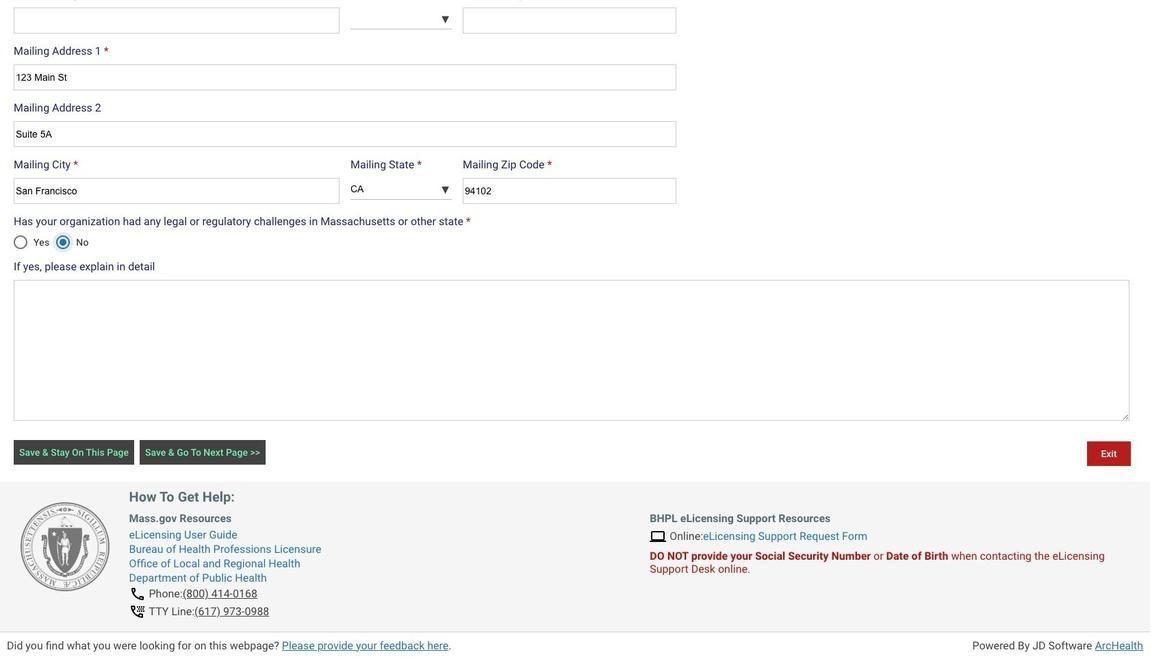 Task type: locate. For each thing, give the bounding box(es) containing it.
None text field
[[463, 8, 677, 34], [14, 64, 677, 90], [14, 280, 1130, 421], [463, 8, 677, 34], [14, 64, 677, 90], [14, 280, 1130, 421]]

option group
[[6, 226, 96, 259]]

None text field
[[14, 8, 340, 34], [14, 121, 677, 147], [14, 178, 340, 204], [463, 178, 677, 204], [14, 8, 340, 34], [14, 121, 677, 147], [14, 178, 340, 204], [463, 178, 677, 204]]



Task type: vqa. For each thing, say whether or not it's contained in the screenshot.
text field
yes



Task type: describe. For each thing, give the bounding box(es) containing it.
massachusetts state seal image
[[21, 503, 110, 592]]



